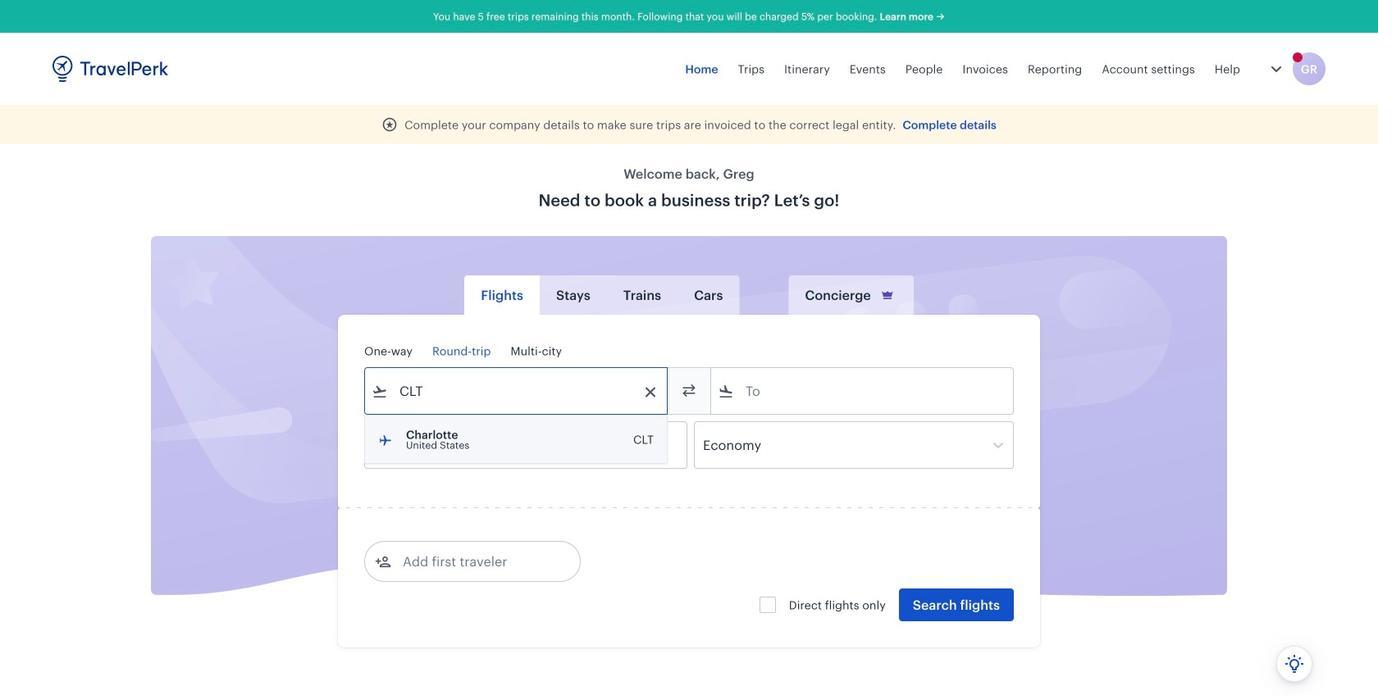 Task type: locate. For each thing, give the bounding box(es) containing it.
To search field
[[735, 378, 992, 405]]

Return text field
[[486, 423, 571, 469]]

From search field
[[388, 378, 646, 405]]

Depart text field
[[388, 423, 474, 469]]



Task type: vqa. For each thing, say whether or not it's contained in the screenshot.
"American Airlines" icon
no



Task type: describe. For each thing, give the bounding box(es) containing it.
Add first traveler search field
[[391, 549, 562, 575]]



